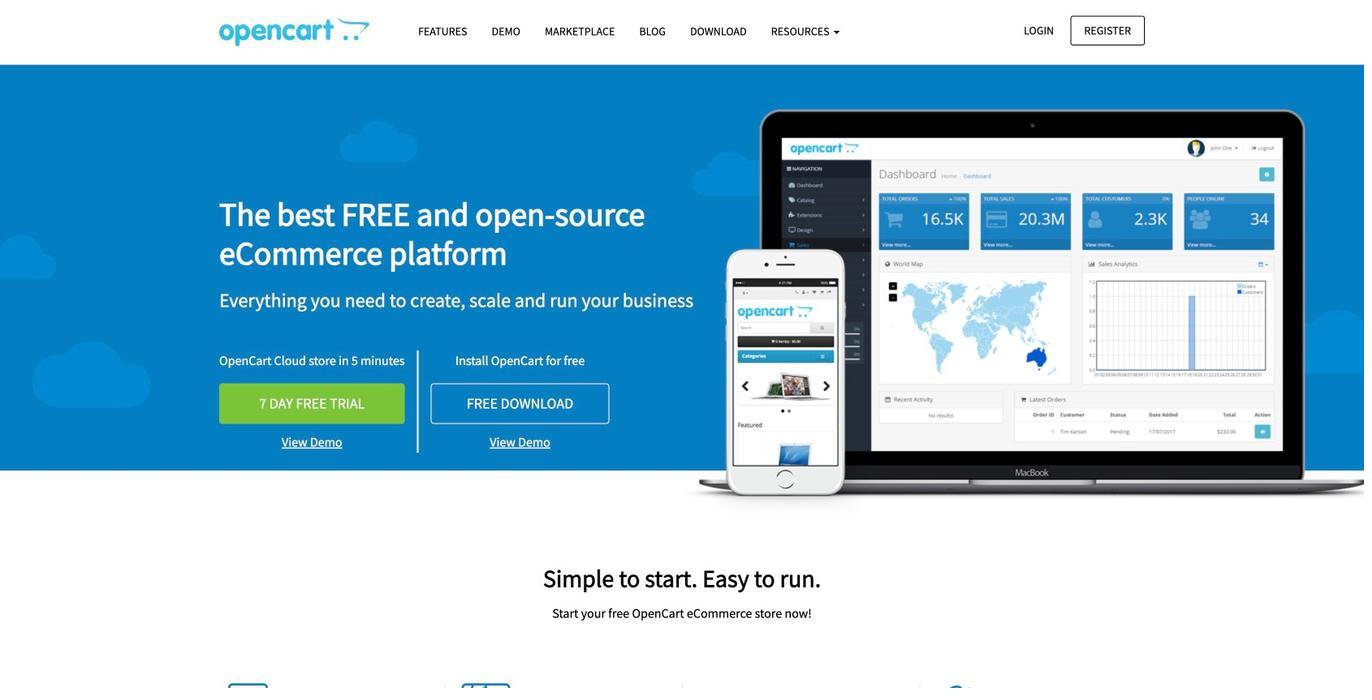 Task type: vqa. For each thing, say whether or not it's contained in the screenshot.
2nd the Partner from the bottom
no



Task type: describe. For each thing, give the bounding box(es) containing it.
opencart - open source shopping cart solution image
[[219, 17, 369, 46]]



